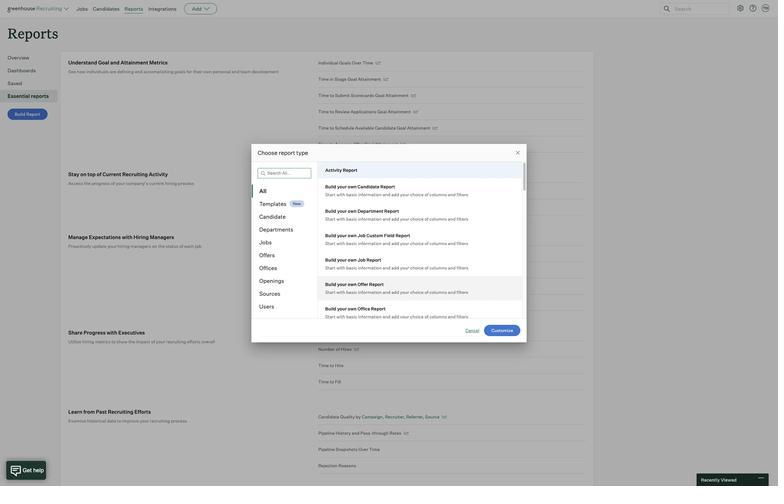 Task type: describe. For each thing, give the bounding box(es) containing it.
offices
[[259, 265, 277, 272]]

filters for build your own office report start with basic information and add your choice of columns and filters
[[457, 314, 469, 319]]

progress
[[84, 330, 106, 336]]

choice for build your own office report
[[411, 314, 424, 319]]

icon chart image for time to approve offer goal attainment
[[401, 143, 405, 146]]

development
[[252, 69, 279, 74]]

time for time to submit scorecards goal attainment
[[319, 93, 329, 98]]

new for new candidates by source
[[319, 268, 328, 273]]

dashboards
[[8, 67, 36, 74]]

recruiter link
[[385, 415, 404, 420]]

to for time to submit scorecards goal attainment
[[330, 93, 334, 98]]

time to submit scorecards goal attainment
[[319, 93, 409, 98]]

and down field
[[383, 241, 391, 246]]

report inside build your own job report start with basic information and add your choice of columns and filters
[[367, 257, 382, 263]]

of inside build your own job report start with basic information and add your choice of columns and filters
[[425, 265, 429, 271]]

reasons
[[339, 464, 356, 469]]

report inside build your own job custom field report start with basic information and add your choice of columns and filters
[[396, 233, 411, 238]]

your down new candidates by source
[[337, 282, 347, 287]]

your up build your own office report start with basic information and add your choice of columns and filters
[[400, 290, 410, 295]]

data
[[107, 419, 116, 424]]

with inside build your own department report start with basic information and add your choice of columns and filters
[[337, 216, 346, 222]]

choice for build your own job report
[[411, 265, 424, 271]]

share progress with executives utilize hiring metrics to show the impact of your recruiting efforts overall
[[68, 330, 215, 345]]

job status link
[[319, 295, 586, 311]]

expectations
[[89, 234, 121, 241]]

to for time to schedule available candidate goal attainment
[[330, 125, 334, 131]]

company's
[[126, 181, 148, 186]]

new for new
[[293, 202, 301, 206]]

time for time in stage goal attainment
[[319, 77, 329, 82]]

columns for build your own candidate report start with basic information and add your choice of columns and filters
[[430, 192, 447, 197]]

recruiting inside "learn from past recruiting efforts examine historical data to improve your recruiting process"
[[108, 409, 133, 416]]

jobs link
[[76, 6, 88, 12]]

snapshots
[[336, 447, 358, 453]]

of inside build your own department report start with basic information and add your choice of columns and filters
[[425, 216, 429, 222]]

recruiting inside the share progress with executives utilize hiring metrics to show the impact of your recruiting efforts overall
[[166, 339, 186, 345]]

goals
[[340, 60, 351, 66]]

time to review applications goal attainment
[[319, 109, 411, 114]]

job for current pipeline per job
[[360, 172, 368, 177]]

cancel
[[466, 328, 480, 333]]

job
[[195, 244, 202, 249]]

pipeline history and pass-through rates
[[319, 431, 402, 436]]

icon chart image for time in stage goal attainment
[[384, 78, 389, 81]]

pipeline inside 'link'
[[335, 172, 352, 177]]

team
[[241, 69, 251, 74]]

hiring inside the share progress with executives utilize hiring metrics to show the impact of your recruiting efforts overall
[[82, 339, 94, 345]]

greenhouse recruiting image
[[8, 5, 64, 13]]

configure image
[[737, 4, 745, 12]]

report up interviewing activity
[[343, 168, 358, 173]]

information for candidate
[[358, 192, 382, 197]]

pipeline left email
[[341, 235, 357, 240]]

of inside the share progress with executives utilize hiring metrics to show the impact of your recruiting efforts overall
[[151, 339, 155, 345]]

of inside build your own offer report start with basic information and add your choice of columns and filters
[[425, 290, 429, 295]]

icon chart image for referrals over time
[[362, 285, 366, 288]]

pipeline up rejection
[[319, 447, 335, 453]]

your down current pipeline per job
[[337, 184, 347, 189]]

saved link
[[8, 80, 55, 87]]

candidate for candidate quality by campaign , recruiter , referrer
[[319, 415, 340, 420]]

time to hire
[[319, 363, 344, 369]]

viewed
[[721, 478, 737, 483]]

the inside the "manage expectations with hiring managers proactively update your hiring managers on the status of each job"
[[158, 244, 165, 249]]

how
[[77, 69, 86, 74]]

2 , from the left
[[404, 415, 406, 420]]

td button
[[761, 3, 771, 13]]

0 horizontal spatial department
[[319, 205, 343, 210]]

cancel link
[[466, 328, 480, 334]]

filters inside build your own job custom field report start with basic information and add your choice of columns and filters
[[457, 241, 469, 246]]

executives
[[118, 330, 145, 336]]

your up build your own job report start with basic information and add your choice of columns and filters at the bottom
[[400, 241, 410, 246]]

current inside current pipeline per job 'link'
[[319, 172, 334, 177]]

report inside 'button'
[[26, 112, 40, 117]]

quality
[[341, 415, 355, 420]]

build your own candidate report start with basic information and add your choice of columns and filters
[[326, 184, 469, 197]]

and up build your own office report start with basic information and add your choice of columns and filters
[[383, 290, 391, 295]]

your down build your own offer report start with basic information and add your choice of columns and filters
[[400, 314, 410, 319]]

and down department summary link
[[448, 216, 456, 222]]

basic for offer
[[347, 290, 357, 295]]

filters for build your own offer report start with basic information and add your choice of columns and filters
[[457, 290, 469, 295]]

for
[[187, 69, 192, 74]]

0 horizontal spatial candidates
[[93, 6, 120, 12]]

access
[[68, 181, 83, 186]]

email
[[358, 235, 370, 240]]

icon chart image for time to review applications goal attainment
[[414, 110, 418, 114]]

information for department
[[358, 216, 382, 222]]

share
[[68, 330, 83, 336]]

referrals over time
[[319, 284, 359, 289]]

of inside build your own job custom field report start with basic information and add your choice of columns and filters
[[425, 241, 429, 246]]

activity inside stay on top of current recruiting activity access the progress of your company's current hiring process
[[149, 171, 168, 178]]

information inside build your own job custom field report start with basic information and add your choice of columns and filters
[[358, 241, 382, 246]]

with inside build your own candidate report start with basic information and add your choice of columns and filters
[[337, 192, 346, 197]]

on inside stay on top of current recruiting activity access the progress of your company's current hiring process
[[80, 171, 87, 178]]

new candidates by source link
[[319, 262, 586, 279]]

users
[[259, 303, 274, 310]]

the inside stay on top of current recruiting activity access the progress of your company's current hiring process
[[84, 181, 91, 186]]

through
[[373, 431, 389, 436]]

and up the new candidates by source link
[[448, 241, 456, 246]]

build for build your own job custom field report start with basic information and add your choice of columns and filters
[[326, 233, 337, 238]]

your inside stay on top of current recruiting activity access the progress of your company's current hiring process
[[116, 181, 125, 186]]

utilize
[[68, 339, 81, 345]]

rates
[[390, 431, 402, 436]]

build your own job custom field report start with basic information and add your choice of columns and filters
[[326, 233, 469, 246]]

integrations
[[148, 6, 177, 12]]

filters for build your own candidate report start with basic information and add your choice of columns and filters
[[457, 192, 469, 197]]

current
[[149, 181, 164, 186]]

job left status on the left bottom of the page
[[319, 300, 326, 306]]

icon chart image for individual goals over time
[[376, 61, 381, 65]]

own for build your own job report
[[348, 257, 357, 263]]

your down interviewing activity
[[337, 209, 347, 214]]

report inside build your own candidate report start with basic information and add your choice of columns and filters
[[381, 184, 395, 189]]

choice for build your own offer report
[[411, 290, 424, 295]]

basic for office
[[347, 314, 357, 319]]

and left team
[[232, 69, 240, 74]]

over for goals
[[352, 60, 362, 66]]

filters for build your own job report start with basic information and add your choice of columns and filters
[[457, 265, 469, 271]]

examine
[[68, 419, 86, 424]]

0 vertical spatial jobs
[[76, 6, 88, 12]]

individual goals over time
[[319, 60, 373, 66]]

columns inside build your own job custom field report start with basic information and add your choice of columns and filters
[[430, 241, 447, 246]]

candidate pipeline email link
[[319, 234, 586, 246]]

job for build your own job custom field report start with basic information and add your choice of columns and filters
[[358, 233, 366, 238]]

build your own offer report start with basic information and add your choice of columns and filters
[[326, 282, 469, 295]]

Search text field
[[674, 4, 725, 13]]

time in stage goal attainment
[[319, 77, 381, 82]]

hiring
[[134, 234, 149, 241]]

job for build your own job report start with basic information and add your choice of columns and filters
[[358, 257, 366, 263]]

referrer
[[407, 415, 423, 420]]

1 vertical spatial candidates
[[329, 268, 352, 273]]

hiring inside stay on top of current recruiting activity access the progress of your company's current hiring process
[[165, 181, 177, 186]]

build for build report
[[15, 112, 25, 117]]

offers
[[259, 252, 275, 259]]

number
[[319, 347, 335, 352]]

overall
[[202, 339, 215, 345]]

process inside stay on top of current recruiting activity access the progress of your company's current hiring process
[[178, 181, 194, 186]]

icon chart image for pipeline history and pass-through rates
[[404, 432, 409, 435]]

time right the goals
[[363, 60, 373, 66]]

current inside stay on top of current recruiting activity access the progress of your company's current hiring process
[[103, 171, 121, 178]]

managers
[[131, 244, 151, 249]]

per
[[353, 172, 359, 177]]

of inside build your own candidate report start with basic information and add your choice of columns and filters
[[425, 192, 429, 197]]

icon chart image for number of hires
[[355, 348, 359, 351]]

time for time to review applications goal attainment
[[319, 109, 329, 114]]

overview link
[[8, 54, 55, 61]]

defining
[[117, 69, 134, 74]]

activity inside choose report type dialog
[[326, 168, 342, 173]]

recruiting inside "learn from past recruiting efforts examine historical data to improve your recruiting process"
[[150, 419, 170, 424]]

past
[[96, 409, 107, 416]]

report
[[279, 149, 295, 156]]

and left pass-
[[352, 431, 360, 436]]

recruiting inside stay on top of current recruiting activity access the progress of your company's current hiring process
[[122, 171, 148, 178]]

current pipeline per job link
[[319, 171, 586, 183]]

new candidates by source
[[319, 268, 373, 273]]

with inside build your own job custom field report start with basic information and add your choice of columns and filters
[[337, 241, 346, 246]]

time for time to fill
[[319, 380, 329, 385]]

job status
[[319, 300, 341, 306]]

reports
[[31, 93, 49, 99]]

choice inside build your own job custom field report start with basic information and add your choice of columns and filters
[[411, 241, 424, 246]]

office
[[358, 306, 370, 312]]

time down new candidates by source
[[349, 284, 359, 289]]

add for build your own offer report
[[392, 290, 400, 295]]

your left email
[[337, 233, 347, 238]]

to for time to review applications goal attainment
[[330, 109, 334, 114]]

1 vertical spatial over
[[338, 284, 348, 289]]

basic for job
[[347, 265, 357, 271]]

pipeline snapshots over time link
[[319, 442, 586, 458]]

with inside build your own job report start with basic information and add your choice of columns and filters
[[337, 265, 346, 271]]

the inside the share progress with executives utilize hiring metrics to show the impact of your recruiting efforts overall
[[128, 339, 135, 345]]

and up department summary link
[[448, 192, 456, 197]]

approve
[[335, 142, 353, 147]]

see
[[68, 69, 76, 74]]

start inside build your own job custom field report start with basic information and add your choice of columns and filters
[[326, 241, 336, 246]]

with inside build your own office report start with basic information and add your choice of columns and filters
[[337, 314, 346, 319]]

to inside "learn from past recruiting efforts examine historical data to improve your recruiting process"
[[117, 419, 121, 424]]

interviewing activity
[[319, 188, 361, 194]]

manage
[[68, 234, 88, 241]]

rejection reasons link
[[319, 458, 586, 475]]

by for quality
[[356, 415, 361, 420]]

start for build your own job report start with basic information and add your choice of columns and filters
[[326, 265, 336, 271]]

start for build your own candidate report start with basic information and add your choice of columns and filters
[[326, 192, 336, 197]]

submit
[[335, 93, 350, 98]]

0 horizontal spatial source
[[359, 268, 373, 273]]

individuals
[[87, 69, 109, 74]]

understand goal and attainment metrics see how individuals are defining and accomplishing goals for their own personal and team development
[[68, 60, 279, 74]]

your inside "learn from past recruiting efforts examine historical data to improve your recruiting process"
[[140, 419, 149, 424]]

customize button
[[485, 325, 521, 336]]

candidate inside build your own candidate report start with basic information and add your choice of columns and filters
[[358, 184, 380, 189]]

with inside the share progress with executives utilize hiring metrics to show the impact of your recruiting efforts overall
[[107, 330, 117, 336]]

and down job status link
[[448, 314, 456, 319]]

history
[[336, 431, 351, 436]]

columns for build your own job report start with basic information and add your choice of columns and filters
[[430, 265, 447, 271]]

personal
[[213, 69, 231, 74]]

with inside build your own offer report start with basic information and add your choice of columns and filters
[[337, 290, 346, 295]]



Task type: locate. For each thing, give the bounding box(es) containing it.
information inside build your own offer report start with basic information and add your choice of columns and filters
[[358, 290, 382, 295]]

jobs inside choose report type dialog
[[259, 239, 272, 246]]

0 vertical spatial the
[[84, 181, 91, 186]]

5 information from the top
[[358, 290, 382, 295]]

time to hire link
[[319, 358, 586, 374]]

1 columns from the top
[[430, 192, 447, 197]]

over right referrals
[[338, 284, 348, 289]]

offer for report
[[358, 282, 369, 287]]

5 columns from the top
[[430, 290, 447, 295]]

own left the office
[[348, 306, 357, 312]]

review
[[335, 109, 350, 114]]

6 information from the top
[[358, 314, 382, 319]]

and down build your own offer report start with basic information and add your choice of columns and filters
[[383, 314, 391, 319]]

summary
[[344, 205, 364, 210]]

to for time to approve offer goal attainment
[[330, 142, 334, 147]]

1 horizontal spatial new
[[319, 268, 328, 273]]

build down essential
[[15, 112, 25, 117]]

own down "per"
[[348, 184, 357, 189]]

time left approve
[[319, 142, 329, 147]]

, left recruiter link
[[383, 415, 384, 420]]

0 vertical spatial new
[[293, 202, 301, 206]]

candidates up the "referrals over time"
[[329, 268, 352, 273]]

add down field
[[392, 241, 400, 246]]

candidates right the jobs link
[[93, 6, 120, 12]]

recruiting up data
[[108, 409, 133, 416]]

time to approve offer goal attainment
[[319, 142, 398, 147]]

managers
[[150, 234, 174, 241]]

columns inside build your own job report start with basic information and add your choice of columns and filters
[[430, 265, 447, 271]]

2 columns from the top
[[430, 216, 447, 222]]

2 basic from the top
[[347, 216, 357, 222]]

build up new candidates by source
[[326, 257, 337, 263]]

job inside build your own job custom field report start with basic information and add your choice of columns and filters
[[358, 233, 366, 238]]

source
[[359, 268, 373, 273], [425, 415, 440, 420]]

own inside understand goal and attainment metrics see how individuals are defining and accomplishing goals for their own personal and team development
[[204, 69, 212, 74]]

choice inside build your own office report start with basic information and add your choice of columns and filters
[[411, 314, 424, 319]]

1 vertical spatial recruiting
[[108, 409, 133, 416]]

build down current pipeline per job
[[326, 184, 337, 189]]

over for snapshots
[[359, 447, 369, 453]]

jobs left candidates link
[[76, 6, 88, 12]]

stage
[[335, 77, 347, 82]]

information for office
[[358, 314, 382, 319]]

columns inside build your own office report start with basic information and add your choice of columns and filters
[[430, 314, 447, 319]]

0 horizontal spatial the
[[84, 181, 91, 186]]

icon chart image for time to submit scorecards goal attainment
[[411, 94, 416, 97]]

1 vertical spatial recruiting
[[150, 419, 170, 424]]

time for time to schedule available candidate goal attainment
[[319, 125, 329, 131]]

with inside the "manage expectations with hiring managers proactively update your hiring managers on the status of each job"
[[122, 234, 133, 241]]

1 horizontal spatial the
[[128, 339, 135, 345]]

with down candidate pipeline email
[[337, 241, 346, 246]]

columns down the new candidates by source link
[[430, 290, 447, 295]]

0 vertical spatial source
[[359, 268, 373, 273]]

columns for build your own department report start with basic information and add your choice of columns and filters
[[430, 216, 447, 222]]

and up build your own department report start with basic information and add your choice of columns and filters
[[383, 192, 391, 197]]

start inside build your own office report start with basic information and add your choice of columns and filters
[[326, 314, 336, 319]]

time for time to hire
[[319, 363, 329, 369]]

candidates link
[[93, 6, 120, 12]]

4 basic from the top
[[347, 265, 357, 271]]

your up new candidates by source
[[337, 257, 347, 263]]

columns down candidate pipeline email link
[[430, 265, 447, 271]]

0 horizontal spatial hiring
[[82, 339, 94, 345]]

1 vertical spatial on
[[152, 244, 157, 249]]

jobs up "offers"
[[259, 239, 272, 246]]

to for time to fill
[[330, 380, 334, 385]]

2 add from the top
[[392, 216, 400, 222]]

0 vertical spatial hiring
[[165, 181, 177, 186]]

process inside "learn from past recruiting efforts examine historical data to improve your recruiting process"
[[171, 419, 187, 424]]

0 vertical spatial candidates
[[93, 6, 120, 12]]

build down job status
[[326, 306, 337, 312]]

recruiting left "efforts"
[[166, 339, 186, 345]]

your inside the share progress with executives utilize hiring metrics to show the impact of your recruiting efforts overall
[[156, 339, 165, 345]]

filters down candidate pipeline email link
[[457, 265, 469, 271]]

choice inside build your own department report start with basic information and add your choice of columns and filters
[[411, 216, 424, 222]]

and down the new candidates by source link
[[448, 290, 456, 295]]

stay
[[68, 171, 79, 178]]

current pipeline per job
[[319, 172, 368, 177]]

pipeline
[[335, 172, 352, 177], [341, 235, 357, 240], [319, 431, 335, 436], [319, 447, 335, 453]]

time to fill link
[[319, 374, 586, 391]]

attainment
[[121, 60, 148, 66], [358, 77, 381, 82], [386, 93, 409, 98], [388, 109, 411, 114], [407, 125, 431, 131], [375, 142, 398, 147]]

basic inside build your own offer report start with basic information and add your choice of columns and filters
[[347, 290, 357, 295]]

own down interviewing activity
[[348, 209, 357, 214]]

start down candidate pipeline email
[[326, 241, 336, 246]]

filters inside build your own job report start with basic information and add your choice of columns and filters
[[457, 265, 469, 271]]

columns inside build your own department report start with basic information and add your choice of columns and filters
[[430, 216, 447, 222]]

time inside time to hire link
[[319, 363, 329, 369]]

reports down greenhouse recruiting image at top
[[8, 24, 58, 42]]

2 horizontal spatial ,
[[423, 415, 424, 420]]

5 start from the top
[[326, 290, 336, 295]]

choice for build your own department report
[[411, 216, 424, 222]]

2 horizontal spatial activity
[[345, 188, 361, 194]]

new right templates
[[293, 202, 301, 206]]

and up field
[[383, 216, 391, 222]]

5 choice from the top
[[411, 290, 424, 295]]

add inside build your own office report start with basic information and add your choice of columns and filters
[[392, 314, 400, 319]]

build inside build your own job report start with basic information and add your choice of columns and filters
[[326, 257, 337, 263]]

information
[[358, 192, 382, 197], [358, 216, 382, 222], [358, 241, 382, 246], [358, 265, 382, 271], [358, 290, 382, 295], [358, 314, 382, 319]]

1 horizontal spatial department
[[358, 209, 384, 214]]

hire
[[335, 363, 344, 369]]

basic inside build your own office report start with basic information and add your choice of columns and filters
[[347, 314, 357, 319]]

in
[[330, 77, 334, 82]]

start for build your own department report start with basic information and add your choice of columns and filters
[[326, 216, 336, 222]]

information for offer
[[358, 290, 382, 295]]

0 horizontal spatial reports
[[8, 24, 58, 42]]

start up referrals
[[326, 265, 336, 271]]

report inside build your own office report start with basic information and add your choice of columns and filters
[[371, 306, 386, 312]]

your left company's
[[116, 181, 125, 186]]

build for build your own department report start with basic information and add your choice of columns and filters
[[326, 209, 337, 214]]

4 add from the top
[[392, 265, 400, 271]]

1 horizontal spatial hiring
[[118, 244, 130, 249]]

add for build your own office report
[[392, 314, 400, 319]]

report right field
[[396, 233, 411, 238]]

time left review
[[319, 109, 329, 114]]

campaign
[[362, 415, 383, 420]]

3 start from the top
[[326, 241, 336, 246]]

pass-
[[361, 431, 373, 436]]

job right "per"
[[360, 172, 368, 177]]

build inside build your own office report start with basic information and add your choice of columns and filters
[[326, 306, 337, 312]]

hiring
[[165, 181, 177, 186], [118, 244, 130, 249], [82, 339, 94, 345]]

basic inside build your own job custom field report start with basic information and add your choice of columns and filters
[[347, 241, 357, 246]]

progress
[[92, 181, 110, 186]]

top
[[88, 171, 96, 178]]

columns inside build your own candidate report start with basic information and add your choice of columns and filters
[[430, 192, 447, 197]]

5 add from the top
[[392, 290, 400, 295]]

1 horizontal spatial candidates
[[329, 268, 352, 273]]

1 vertical spatial the
[[158, 244, 165, 249]]

report up build your own department report start with basic information and add your choice of columns and filters
[[381, 184, 395, 189]]

number of hires
[[319, 347, 352, 352]]

own for build your own candidate report
[[348, 184, 357, 189]]

with down the "referrals over time"
[[337, 290, 346, 295]]

add up build your own department report start with basic information and add your choice of columns and filters
[[392, 192, 400, 197]]

your down expectations in the top left of the page
[[108, 244, 117, 249]]

0 horizontal spatial activity
[[149, 171, 168, 178]]

candidate for candidate pipeline email
[[319, 235, 340, 240]]

build down department summary
[[326, 233, 337, 238]]

individual
[[319, 60, 339, 66]]

information inside build your own candidate report start with basic information and add your choice of columns and filters
[[358, 192, 382, 197]]

own inside build your own job report start with basic information and add your choice of columns and filters
[[348, 257, 357, 263]]

basic for candidate
[[347, 192, 357, 197]]

own inside build your own offer report start with basic information and add your choice of columns and filters
[[348, 282, 357, 287]]

candidates
[[93, 6, 120, 12], [329, 268, 352, 273]]

build inside 'button'
[[15, 112, 25, 117]]

fill
[[335, 380, 341, 385]]

your down status on the left bottom of the page
[[337, 306, 347, 312]]

choice inside build your own candidate report start with basic information and add your choice of columns and filters
[[411, 192, 424, 197]]

filters inside build your own offer report start with basic information and add your choice of columns and filters
[[457, 290, 469, 295]]

job inside build your own job report start with basic information and add your choice of columns and filters
[[358, 257, 366, 263]]

4 columns from the top
[[430, 265, 447, 271]]

Search All... text field
[[258, 168, 311, 178]]

choice for build your own candidate report
[[411, 192, 424, 197]]

to
[[330, 93, 334, 98], [330, 109, 334, 114], [330, 125, 334, 131], [330, 142, 334, 147], [112, 339, 116, 345], [330, 363, 334, 369], [330, 380, 334, 385], [117, 419, 121, 424]]

type
[[297, 149, 308, 156]]

filters inside build your own department report start with basic information and add your choice of columns and filters
[[457, 216, 469, 222]]

start down job status
[[326, 314, 336, 319]]

2 vertical spatial over
[[359, 447, 369, 453]]

1 vertical spatial reports
[[8, 24, 58, 42]]

time for time to approve offer goal attainment
[[319, 142, 329, 147]]

0 vertical spatial process
[[178, 181, 194, 186]]

1 horizontal spatial activity
[[326, 168, 342, 173]]

offer right approve
[[354, 142, 364, 147]]

1 , from the left
[[383, 415, 384, 420]]

reports link
[[125, 6, 143, 12]]

job left custom at the left
[[358, 233, 366, 238]]

1 horizontal spatial reports
[[125, 6, 143, 12]]

choose report type dialog
[[252, 144, 527, 343]]

with up the metrics
[[107, 330, 117, 336]]

own for build your own office report
[[348, 306, 357, 312]]

4 information from the top
[[358, 265, 382, 271]]

essential reports link
[[8, 93, 55, 100]]

offer for goal
[[354, 142, 364, 147]]

basic inside build your own candidate report start with basic information and add your choice of columns and filters
[[347, 192, 357, 197]]

6 start from the top
[[326, 314, 336, 319]]

status
[[327, 300, 341, 306]]

and up "are"
[[110, 60, 120, 66]]

own for build your own offer report
[[348, 282, 357, 287]]

report inside build your own department report start with basic information and add your choice of columns and filters
[[385, 209, 399, 214]]

to left review
[[330, 109, 334, 114]]

activity
[[326, 168, 342, 173], [149, 171, 168, 178], [345, 188, 361, 194]]

own inside build your own department report start with basic information and add your choice of columns and filters
[[348, 209, 357, 214]]

filters up cancel on the bottom right
[[457, 314, 469, 319]]

own inside build your own candidate report start with basic information and add your choice of columns and filters
[[348, 184, 357, 189]]

new up referrals
[[319, 268, 328, 273]]

basic inside build your own department report start with basic information and add your choice of columns and filters
[[347, 216, 357, 222]]

basic for department
[[347, 216, 357, 222]]

recruiting
[[166, 339, 186, 345], [150, 419, 170, 424]]

add for build your own department report
[[392, 216, 400, 222]]

3 add from the top
[[392, 241, 400, 246]]

show
[[117, 339, 128, 345]]

recruiting down the efforts
[[150, 419, 170, 424]]

1 horizontal spatial current
[[319, 172, 334, 177]]

information inside build your own office report start with basic information and add your choice of columns and filters
[[358, 314, 382, 319]]

6 add from the top
[[392, 314, 400, 319]]

5 filters from the top
[[457, 290, 469, 295]]

add for build your own candidate report
[[392, 192, 400, 197]]

and up build your own offer report start with basic information and add your choice of columns and filters
[[383, 265, 391, 271]]

1 vertical spatial process
[[171, 419, 187, 424]]

openings
[[259, 278, 284, 284]]

build inside build your own job custom field report start with basic information and add your choice of columns and filters
[[326, 233, 337, 238]]

manage expectations with hiring managers proactively update your hiring managers on the status of each job
[[68, 234, 202, 249]]

1 horizontal spatial source
[[425, 415, 440, 420]]

2 horizontal spatial the
[[158, 244, 165, 249]]

report down build your own candidate report start with basic information and add your choice of columns and filters
[[385, 209, 399, 214]]

current up interviewing
[[319, 172, 334, 177]]

2 filters from the top
[[457, 216, 469, 222]]

6 basic from the top
[[347, 314, 357, 319]]

1 filters from the top
[[457, 192, 469, 197]]

0 horizontal spatial on
[[80, 171, 87, 178]]

to left submit
[[330, 93, 334, 98]]

filters down department summary link
[[457, 216, 469, 222]]

3 columns from the top
[[430, 241, 447, 246]]

each
[[184, 244, 194, 249]]

interviewing
[[319, 188, 344, 194]]

6 choice from the top
[[411, 314, 424, 319]]

basic inside build your own job report start with basic information and add your choice of columns and filters
[[347, 265, 357, 271]]

time left schedule
[[319, 125, 329, 131]]

start inside build your own candidate report start with basic information and add your choice of columns and filters
[[326, 192, 336, 197]]

0 vertical spatial over
[[352, 60, 362, 66]]

report inside build your own offer report start with basic information and add your choice of columns and filters
[[369, 282, 384, 287]]

hiring inside the "manage expectations with hiring managers proactively update your hiring managers on the status of each job"
[[118, 244, 130, 249]]

stay on top of current recruiting activity access the progress of your company's current hiring process
[[68, 171, 194, 186]]

1 horizontal spatial jobs
[[259, 239, 272, 246]]

1 horizontal spatial ,
[[404, 415, 406, 420]]

1 vertical spatial hiring
[[118, 244, 130, 249]]

attainment inside understand goal and attainment metrics see how individuals are defining and accomplishing goals for their own personal and team development
[[121, 60, 148, 66]]

to left show
[[112, 339, 116, 345]]

build for build your own office report start with basic information and add your choice of columns and filters
[[326, 306, 337, 312]]

1 basic from the top
[[347, 192, 357, 197]]

to left 'hire'
[[330, 363, 334, 369]]

new inside choose report type dialog
[[293, 202, 301, 206]]

1 vertical spatial jobs
[[259, 239, 272, 246]]

of inside build your own office report start with basic information and add your choice of columns and filters
[[425, 314, 429, 319]]

1 choice from the top
[[411, 192, 424, 197]]

start for build your own office report start with basic information and add your choice of columns and filters
[[326, 314, 336, 319]]

1 add from the top
[[392, 192, 400, 197]]

1 information from the top
[[358, 192, 382, 197]]

build your own department report start with basic information and add your choice of columns and filters
[[326, 209, 469, 222]]

own inside build your own job custom field report start with basic information and add your choice of columns and filters
[[348, 233, 357, 238]]

on inside the "manage expectations with hiring managers proactively update your hiring managers on the status of each job"
[[152, 244, 157, 249]]

icon chart image for time to schedule available candidate goal attainment
[[433, 127, 438, 130]]

, left referrer link
[[404, 415, 406, 420]]

hiring left managers
[[118, 244, 130, 249]]

6 columns from the top
[[430, 314, 447, 319]]

columns down job status link
[[430, 314, 447, 319]]

job
[[360, 172, 368, 177], [358, 233, 366, 238], [358, 257, 366, 263], [319, 300, 326, 306]]

1 vertical spatial source
[[425, 415, 440, 420]]

1 vertical spatial offer
[[358, 282, 369, 287]]

custom
[[367, 233, 383, 238]]

build inside build your own offer report start with basic information and add your choice of columns and filters
[[326, 282, 337, 287]]

1 start from the top
[[326, 192, 336, 197]]

build your own office report start with basic information and add your choice of columns and filters
[[326, 306, 469, 319]]

add for build your own job report
[[392, 265, 400, 271]]

information for job
[[358, 265, 382, 271]]

with
[[337, 192, 346, 197], [337, 216, 346, 222], [122, 234, 133, 241], [337, 241, 346, 246], [337, 265, 346, 271], [337, 290, 346, 295], [337, 314, 346, 319], [107, 330, 117, 336]]

columns
[[430, 192, 447, 197], [430, 216, 447, 222], [430, 241, 447, 246], [430, 265, 447, 271], [430, 290, 447, 295], [430, 314, 447, 319]]

to left approve
[[330, 142, 334, 147]]

information inside build your own department report start with basic information and add your choice of columns and filters
[[358, 216, 382, 222]]

own right their in the top left of the page
[[204, 69, 212, 74]]

3 basic from the top
[[347, 241, 357, 246]]

filters for build your own department report start with basic information and add your choice of columns and filters
[[457, 216, 469, 222]]

time left fill
[[319, 380, 329, 385]]

0 horizontal spatial ,
[[383, 415, 384, 420]]

0 horizontal spatial jobs
[[76, 6, 88, 12]]

sources
[[259, 290, 281, 297]]

their
[[193, 69, 203, 74]]

add up build your own office report start with basic information and add your choice of columns and filters
[[392, 290, 400, 295]]

own left email
[[348, 233, 357, 238]]

department summary link
[[319, 199, 586, 216]]

3 information from the top
[[358, 241, 382, 246]]

build down interviewing
[[326, 209, 337, 214]]

own for build your own job custom field report
[[348, 233, 357, 238]]

own inside build your own office report start with basic information and add your choice of columns and filters
[[348, 306, 357, 312]]

the down executives
[[128, 339, 135, 345]]

to for time to hire
[[330, 363, 334, 369]]

your up build your own department report start with basic information and add your choice of columns and filters
[[400, 192, 410, 197]]

0 horizontal spatial current
[[103, 171, 121, 178]]

filters inside build your own candidate report start with basic information and add your choice of columns and filters
[[457, 192, 469, 197]]

and right defining
[[135, 69, 143, 74]]

1 vertical spatial by
[[356, 415, 361, 420]]

build report
[[15, 112, 40, 117]]

source link
[[425, 415, 440, 420]]

icon chart image
[[376, 61, 381, 65], [384, 78, 389, 81], [411, 94, 416, 97], [414, 110, 418, 114], [433, 127, 438, 130], [401, 143, 405, 146], [362, 285, 366, 288], [355, 348, 359, 351], [442, 416, 447, 419], [404, 432, 409, 435]]

time inside pipeline snapshots over time link
[[370, 447, 380, 453]]

6 filters from the top
[[457, 314, 469, 319]]

2 start from the top
[[326, 216, 336, 222]]

templates
[[259, 200, 287, 207]]

start for build your own offer report start with basic information and add your choice of columns and filters
[[326, 290, 336, 295]]

0 vertical spatial offer
[[354, 142, 364, 147]]

information inside build your own job report start with basic information and add your choice of columns and filters
[[358, 265, 382, 271]]

dashboards link
[[8, 67, 55, 74]]

update
[[92, 244, 107, 249]]

time left 'hire'
[[319, 363, 329, 369]]

add down build your own offer report start with basic information and add your choice of columns and filters
[[392, 314, 400, 319]]

time to fill
[[319, 380, 341, 385]]

0 horizontal spatial new
[[293, 202, 301, 206]]

efforts
[[187, 339, 201, 345]]

goal inside understand goal and attainment metrics see how individuals are defining and accomplishing goals for their own personal and team development
[[98, 60, 109, 66]]

1 horizontal spatial on
[[152, 244, 157, 249]]

metrics
[[95, 339, 111, 345]]

department inside build your own department report start with basic information and add your choice of columns and filters
[[358, 209, 384, 214]]

candidate
[[375, 125, 396, 131], [358, 184, 380, 189], [259, 213, 286, 220], [319, 235, 340, 240], [319, 415, 340, 420]]

your
[[116, 181, 125, 186], [337, 184, 347, 189], [400, 192, 410, 197], [337, 209, 347, 214], [400, 216, 410, 222], [337, 233, 347, 238], [400, 241, 410, 246], [108, 244, 117, 249], [337, 257, 347, 263], [400, 265, 410, 271], [337, 282, 347, 287], [400, 290, 410, 295], [337, 306, 347, 312], [400, 314, 410, 319], [156, 339, 165, 345], [140, 419, 149, 424]]

over inside pipeline snapshots over time link
[[359, 447, 369, 453]]

your inside the "manage expectations with hiring managers proactively update your hiring managers on the status of each job"
[[108, 244, 117, 249]]

0 vertical spatial recruiting
[[166, 339, 186, 345]]

your up build your own job custom field report start with basic information and add your choice of columns and filters
[[400, 216, 410, 222]]

columns for build your own offer report start with basic information and add your choice of columns and filters
[[430, 290, 447, 295]]

campaign link
[[362, 415, 383, 420]]

own for build your own department report
[[348, 209, 357, 214]]

job up new candidates by source
[[358, 257, 366, 263]]

activity report
[[326, 168, 358, 173]]

3 , from the left
[[423, 415, 424, 420]]

choice inside build your own offer report start with basic information and add your choice of columns and filters
[[411, 290, 424, 295]]

time left submit
[[319, 93, 329, 98]]

recruiting up company's
[[122, 171, 148, 178]]

4 choice from the top
[[411, 265, 424, 271]]

build for build your own job report start with basic information and add your choice of columns and filters
[[326, 257, 337, 263]]

2 choice from the top
[[411, 216, 424, 222]]

by for candidates
[[353, 268, 358, 273]]

choose report type
[[258, 149, 308, 156]]

candidate for candidate
[[259, 213, 286, 220]]

add inside build your own department report start with basic information and add your choice of columns and filters
[[392, 216, 400, 222]]

2 vertical spatial the
[[128, 339, 135, 345]]

scorecards
[[351, 93, 374, 98]]

0 vertical spatial reports
[[125, 6, 143, 12]]

columns for build your own office report start with basic information and add your choice of columns and filters
[[430, 314, 447, 319]]

5 basic from the top
[[347, 290, 357, 295]]

the down managers
[[158, 244, 165, 249]]

4 filters from the top
[[457, 265, 469, 271]]

on down managers
[[152, 244, 157, 249]]

your up build your own offer report start with basic information and add your choice of columns and filters
[[400, 265, 410, 271]]

add inside build your own candidate report start with basic information and add your choice of columns and filters
[[392, 192, 400, 197]]

1 vertical spatial new
[[319, 268, 328, 273]]

3 filters from the top
[[457, 241, 469, 246]]

improve
[[122, 419, 139, 424]]

historical
[[87, 419, 106, 424]]

2 vertical spatial hiring
[[82, 339, 94, 345]]

build for build your own offer report start with basic information and add your choice of columns and filters
[[326, 282, 337, 287]]

build inside build your own candidate report start with basic information and add your choice of columns and filters
[[326, 184, 337, 189]]

your right impact
[[156, 339, 165, 345]]

filters
[[457, 192, 469, 197], [457, 216, 469, 222], [457, 241, 469, 246], [457, 265, 469, 271], [457, 290, 469, 295], [457, 314, 469, 319]]

offer inside build your own offer report start with basic information and add your choice of columns and filters
[[358, 282, 369, 287]]

and down candidate pipeline email link
[[448, 265, 456, 271]]

with up the "referrals over time"
[[337, 265, 346, 271]]

to inside the share progress with executives utilize hiring metrics to show the impact of your recruiting efforts overall
[[112, 339, 116, 345]]

2 horizontal spatial hiring
[[165, 181, 177, 186]]

start inside build your own department report start with basic information and add your choice of columns and filters
[[326, 216, 336, 222]]

accomplishing
[[144, 69, 174, 74]]

add inside build your own job custom field report start with basic information and add your choice of columns and filters
[[392, 241, 400, 246]]

current
[[103, 171, 121, 178], [319, 172, 334, 177]]

offer
[[354, 142, 364, 147], [358, 282, 369, 287]]

0 vertical spatial recruiting
[[122, 171, 148, 178]]

activity up current
[[149, 171, 168, 178]]

with down department summary
[[337, 216, 346, 222]]

pipeline left history
[[319, 431, 335, 436]]

4 start from the top
[[326, 265, 336, 271]]

overview
[[8, 55, 29, 61]]

3 choice from the top
[[411, 241, 424, 246]]

over down pass-
[[359, 447, 369, 453]]

referrals
[[319, 284, 337, 289]]

build for build your own candidate report start with basic information and add your choice of columns and filters
[[326, 184, 337, 189]]

0 vertical spatial by
[[353, 268, 358, 273]]

filters inside build your own office report start with basic information and add your choice of columns and filters
[[457, 314, 469, 319]]

of inside the "manage expectations with hiring managers proactively update your hiring managers on the status of each job"
[[180, 244, 183, 249]]

columns inside build your own offer report start with basic information and add your choice of columns and filters
[[430, 290, 447, 295]]

start down referrals
[[326, 290, 336, 295]]

are
[[110, 69, 116, 74]]

referrer link
[[407, 415, 423, 420]]

metrics
[[149, 60, 168, 66]]

impact
[[136, 339, 150, 345]]

td
[[764, 6, 769, 10]]

choose
[[258, 149, 278, 156]]

applications
[[351, 109, 377, 114]]

hiring right current
[[165, 181, 177, 186]]

2 information from the top
[[358, 216, 382, 222]]

0 vertical spatial on
[[80, 171, 87, 178]]

pipeline left "per"
[[335, 172, 352, 177]]



Task type: vqa. For each thing, say whether or not it's contained in the screenshot.
start month
no



